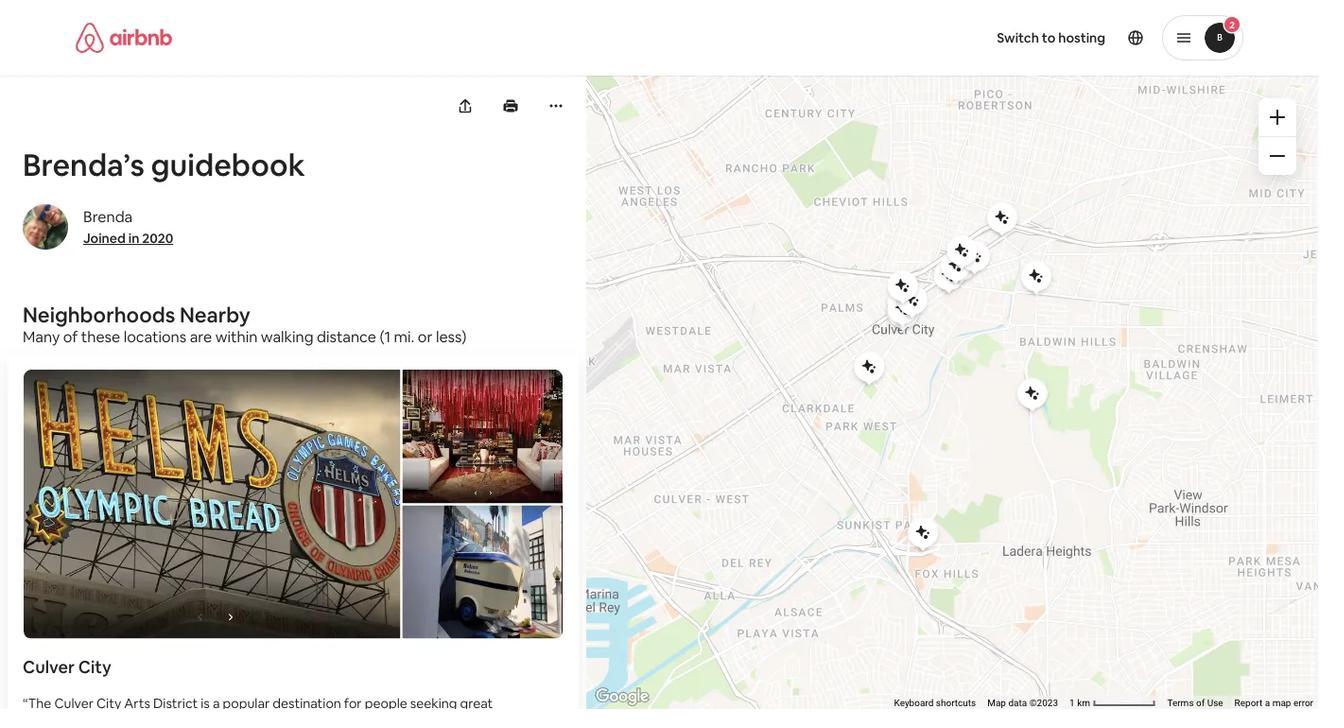 Task type: locate. For each thing, give the bounding box(es) containing it.
report
[[1235, 698, 1263, 709]]

brenda image
[[23, 204, 68, 250]]

keyboard shortcuts
[[895, 698, 977, 709]]

mi.
[[394, 327, 415, 346]]

1 km
[[1070, 698, 1093, 709]]

share image
[[458, 98, 473, 114], [460, 100, 471, 112]]

of
[[63, 327, 78, 346], [1197, 698, 1206, 709]]

joined in 2020 link
[[83, 230, 173, 247]]

print image
[[503, 98, 519, 114]]

nearby
[[180, 301, 251, 328]]

keyboard
[[895, 698, 934, 709]]

or
[[418, 327, 433, 346]]

0 horizontal spatial of
[[63, 327, 78, 346]]

km
[[1078, 698, 1091, 709]]

map data ©2023
[[988, 698, 1059, 709]]

guidebook
[[151, 145, 305, 185]]

1 vertical spatial of
[[1197, 698, 1206, 709]]

switch to hosting link
[[986, 18, 1117, 58]]

0 vertical spatial of
[[63, 327, 78, 346]]

brenda's
[[23, 145, 145, 185]]

terms of use
[[1168, 698, 1224, 709]]

1 km button
[[1064, 696, 1162, 710]]

more options, undefined image
[[549, 98, 564, 114]]

terms
[[1168, 698, 1195, 709]]

of right many in the left top of the page
[[63, 327, 78, 346]]

brenda joined in 2020
[[83, 207, 173, 247]]

of left use
[[1197, 698, 1206, 709]]

within
[[215, 327, 258, 346]]

switch
[[998, 29, 1040, 46]]

are
[[190, 327, 212, 346]]

error
[[1294, 698, 1314, 709]]

joined
[[83, 230, 126, 247]]

walking
[[261, 327, 314, 346]]

brenda's guidebook
[[23, 145, 305, 185]]

hosting
[[1059, 29, 1106, 46]]

brenda image
[[23, 204, 68, 250]]

these
[[81, 327, 120, 346]]



Task type: vqa. For each thing, say whether or not it's contained in the screenshot.
the photos at the right
no



Task type: describe. For each thing, give the bounding box(es) containing it.
report a map error
[[1235, 698, 1314, 709]]

to
[[1043, 29, 1056, 46]]

2
[[1230, 18, 1236, 31]]

city
[[78, 656, 111, 679]]

less)
[[436, 327, 467, 346]]

map region
[[462, 0, 1320, 710]]

profile element
[[683, 0, 1244, 76]]

©2023
[[1030, 698, 1059, 709]]

terms of use link
[[1168, 698, 1224, 709]]

switch to hosting
[[998, 29, 1106, 46]]

zoom out image
[[1271, 149, 1286, 164]]

locations
[[124, 327, 187, 346]]

neighborhoods
[[23, 301, 175, 328]]

google image
[[591, 685, 654, 710]]

shortcuts
[[937, 698, 977, 709]]

culver city link
[[23, 656, 564, 679]]

2020
[[142, 230, 173, 247]]

distance
[[317, 327, 377, 346]]

brenda
[[83, 207, 133, 226]]

2 button
[[1163, 15, 1244, 61]]

zoom in image
[[1271, 110, 1286, 125]]

map
[[1273, 698, 1292, 709]]

map
[[988, 698, 1007, 709]]

many
[[23, 327, 60, 346]]

in
[[128, 230, 139, 247]]

culver city
[[23, 656, 111, 679]]

of inside neighborhoods nearby many of these locations are within walking distance (1 mi. or less)
[[63, 327, 78, 346]]

keyboard shortcuts button
[[895, 697, 977, 710]]

1 horizontal spatial of
[[1197, 698, 1206, 709]]

a
[[1266, 698, 1271, 709]]

use
[[1208, 698, 1224, 709]]

neighborhoods nearby many of these locations are within walking distance (1 mi. or less)
[[23, 301, 467, 346]]

(1
[[380, 327, 391, 346]]

data
[[1009, 698, 1028, 709]]

report a map error link
[[1235, 698, 1314, 709]]

1
[[1070, 698, 1075, 709]]

culver
[[23, 656, 75, 679]]



